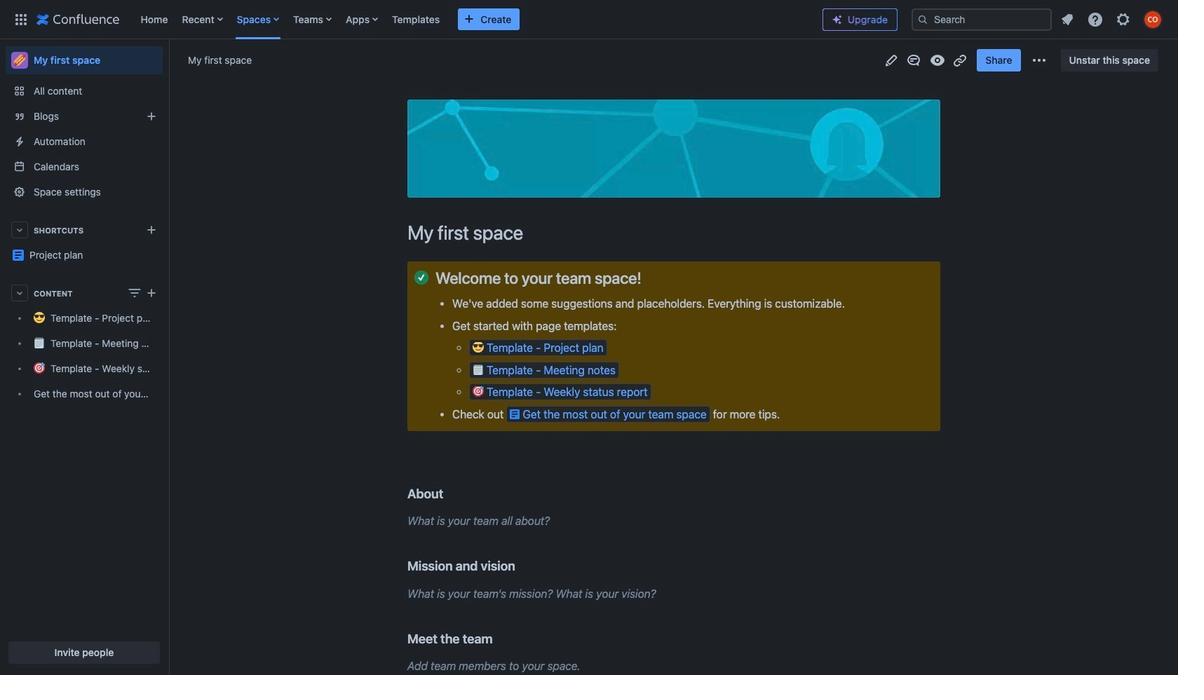 Task type: locate. For each thing, give the bounding box(es) containing it.
copy image
[[491, 630, 508, 647]]

1 horizontal spatial list
[[1055, 7, 1170, 32]]

add shortcut image
[[143, 222, 160, 239]]

:sunglasses: image
[[473, 342, 484, 353]]

premium image
[[832, 14, 843, 25]]

0 vertical spatial copy image
[[640, 269, 657, 286]]

list for appswitcher icon
[[134, 0, 812, 39]]

stop watching image
[[930, 52, 947, 68]]

2 vertical spatial copy image
[[514, 558, 531, 575]]

Search field
[[912, 8, 1052, 31]]

copy image
[[640, 269, 657, 286], [442, 485, 459, 502], [514, 558, 531, 575]]

None search field
[[912, 8, 1052, 31]]

1 vertical spatial copy image
[[442, 485, 459, 502]]

list
[[134, 0, 812, 39], [1055, 7, 1170, 32]]

confluence image
[[36, 11, 120, 28], [36, 11, 120, 28]]

0 horizontal spatial list
[[134, 0, 812, 39]]

edit this page image
[[884, 52, 900, 68]]

create image
[[143, 285, 160, 302]]

1 horizontal spatial copy image
[[514, 558, 531, 575]]

create a blog image
[[143, 108, 160, 125]]

2 horizontal spatial copy image
[[640, 269, 657, 286]]

appswitcher icon image
[[13, 11, 29, 28]]

:sunglasses: image
[[473, 342, 484, 353]]

:dart: image
[[473, 386, 484, 397], [473, 386, 484, 397]]

collapse sidebar image
[[153, 46, 184, 74]]

tree
[[6, 306, 163, 407]]

banner
[[0, 0, 1179, 42]]

0 horizontal spatial copy image
[[442, 485, 459, 502]]

get the most out of your team space image
[[510, 409, 520, 420]]



Task type: vqa. For each thing, say whether or not it's contained in the screenshot.
"confluence" to the top
no



Task type: describe. For each thing, give the bounding box(es) containing it.
more actions image
[[1031, 52, 1048, 68]]

template - project plan image
[[13, 250, 24, 261]]

copy link image
[[952, 52, 969, 68]]

:notepad_spiral: image
[[473, 364, 484, 375]]

list for 'premium' "icon"
[[1055, 7, 1170, 32]]

:check_mark: image
[[415, 271, 429, 285]]

tree inside the space 'element'
[[6, 306, 163, 407]]

help icon image
[[1087, 11, 1104, 28]]

global element
[[8, 0, 812, 39]]

search image
[[918, 14, 929, 25]]

change view image
[[126, 285, 143, 302]]

settings icon image
[[1115, 11, 1132, 28]]

space element
[[0, 39, 168, 676]]

notification icon image
[[1059, 11, 1076, 28]]

:notepad_spiral: image
[[473, 364, 484, 375]]



